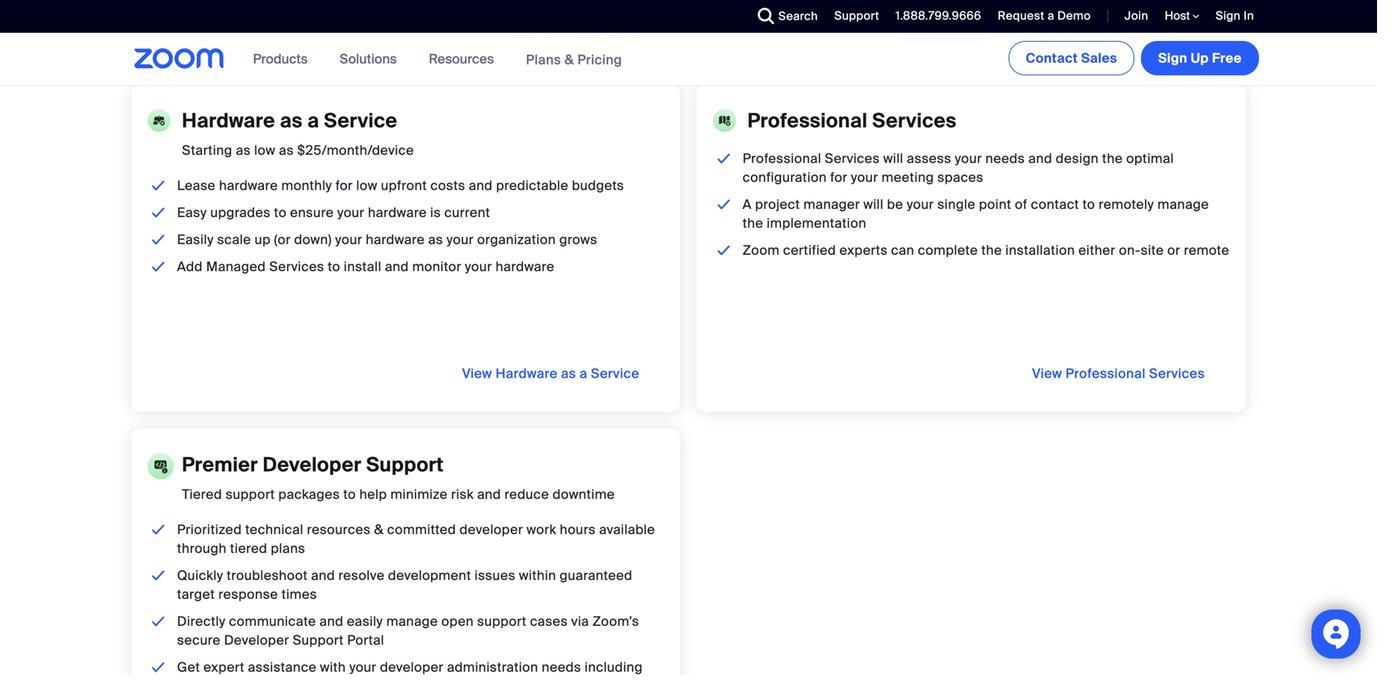 Task type: vqa. For each thing, say whether or not it's contained in the screenshot.
the Manage My Meeting tab control tab list on the top of page
no



Task type: locate. For each thing, give the bounding box(es) containing it.
the right design
[[1102, 150, 1123, 167]]

1 vertical spatial low
[[356, 177, 377, 194]]

to
[[1083, 196, 1095, 213], [274, 204, 287, 221], [328, 258, 340, 275], [343, 486, 356, 503]]

0 horizontal spatial support
[[226, 486, 275, 503]]

open
[[441, 613, 474, 630]]

professional for professional services will assess your needs and design the optimal configuration for your meeting spaces
[[743, 150, 821, 167]]

0 horizontal spatial a
[[307, 108, 319, 134]]

explore workspaces
[[508, 21, 639, 38]]

1 vertical spatial sign
[[1158, 50, 1187, 67]]

ok image
[[148, 176, 168, 195], [148, 520, 168, 539], [148, 566, 168, 585]]

budgets
[[572, 177, 624, 194]]

and inside professional services will assess your needs and design the optimal configuration for your meeting spaces
[[1028, 150, 1052, 167]]

for up easy upgrades to ensure your hardware is current
[[336, 177, 353, 194]]

your right 'be'
[[907, 196, 934, 213]]

support down premier
[[226, 486, 275, 503]]

issues
[[475, 567, 516, 584]]

your down current
[[447, 231, 474, 248]]

2 horizontal spatial a
[[1048, 8, 1054, 23]]

2 vertical spatial a
[[580, 365, 587, 382]]

(or
[[274, 231, 291, 248]]

ok image left lease
[[148, 176, 168, 195]]

single
[[937, 196, 976, 213]]

support
[[834, 8, 879, 23], [366, 452, 444, 478], [293, 632, 344, 649]]

pricing
[[577, 51, 622, 68]]

1 vertical spatial &
[[374, 521, 384, 539]]

1 vertical spatial the
[[743, 215, 763, 232]]

committed
[[387, 521, 456, 539]]

resources
[[429, 50, 494, 68]]

upgrades
[[210, 204, 271, 221]]

developer up packages
[[263, 452, 361, 478]]

1 horizontal spatial service
[[591, 365, 639, 382]]

for
[[830, 169, 847, 186], [336, 177, 353, 194]]

1 vertical spatial ok image
[[148, 520, 168, 539]]

1 horizontal spatial sign
[[1216, 8, 1241, 23]]

1 horizontal spatial &
[[564, 51, 574, 68]]

upfront
[[381, 177, 427, 194]]

manage down 'quickly troubleshoot and resolve development issues within guaranteed target response times'
[[386, 613, 438, 630]]

1 vertical spatial a
[[307, 108, 319, 134]]

developer
[[263, 452, 361, 478], [224, 632, 289, 649]]

of
[[1015, 196, 1027, 213]]

professional inside professional services will assess your needs and design the optimal configuration for your meeting spaces
[[743, 150, 821, 167]]

hardware
[[219, 177, 278, 194], [368, 204, 427, 221], [366, 231, 425, 248], [496, 258, 554, 275]]

sign left up
[[1158, 50, 1187, 67]]

guaranteed
[[560, 567, 632, 584]]

manage up or
[[1157, 196, 1209, 213]]

current
[[444, 204, 490, 221]]

support inside directly communicate and easily manage open support cases via zoom's secure developer support portal
[[293, 632, 344, 649]]

services
[[872, 108, 957, 134], [825, 150, 880, 167], [269, 258, 324, 275], [1149, 365, 1205, 382]]

either
[[1078, 242, 1115, 259]]

1 vertical spatial support
[[477, 613, 527, 630]]

view
[[462, 365, 492, 382], [1032, 365, 1062, 382]]

spaces
[[937, 169, 984, 186]]

0 horizontal spatial hardware
[[182, 108, 275, 134]]

and inside premier developer support tiered support packages to help minimize risk and reduce downtime
[[477, 486, 501, 503]]

and right risk
[[477, 486, 501, 503]]

0 vertical spatial hardware
[[182, 108, 275, 134]]

and right the needs
[[1028, 150, 1052, 167]]

ok image for premier
[[148, 520, 168, 539]]

to left install
[[328, 258, 340, 275]]

banner containing contact sales
[[115, 33, 1262, 86]]

developer
[[460, 521, 523, 539]]

0 horizontal spatial service
[[324, 108, 397, 134]]

1 vertical spatial professional
[[743, 150, 821, 167]]

0 vertical spatial sign
[[1216, 8, 1241, 23]]

low down $25/month/device
[[356, 177, 377, 194]]

1 vertical spatial service
[[591, 365, 639, 382]]

will inside professional services will assess your needs and design the optimal configuration for your meeting spaces
[[883, 150, 903, 167]]

& right plans
[[564, 51, 574, 68]]

hardware down organization
[[496, 258, 554, 275]]

support inside premier developer support tiered support packages to help minimize risk and reduce downtime
[[366, 452, 444, 478]]

will left 'be'
[[863, 196, 884, 213]]

1 view from the left
[[462, 365, 492, 382]]

3 ok image from the top
[[148, 566, 168, 585]]

view for view professional services
[[1032, 365, 1062, 382]]

support inside premier developer support tiered support packages to help minimize risk and reduce downtime
[[226, 486, 275, 503]]

1.888.799.9666
[[896, 8, 981, 23]]

to left help
[[343, 486, 356, 503]]

the down a
[[743, 215, 763, 232]]

the
[[1102, 150, 1123, 167], [743, 215, 763, 232], [981, 242, 1002, 259]]

low inside the hardware as a service starting as low as $25/month/device
[[254, 142, 275, 159]]

your inside the a project manager will be your single point of contact to remotely manage the implementation
[[907, 196, 934, 213]]

add managed services to install and monitor your hardware
[[177, 258, 554, 275]]

0 vertical spatial &
[[564, 51, 574, 68]]

costs
[[430, 177, 465, 194]]

0 vertical spatial developer
[[263, 452, 361, 478]]

banner
[[115, 33, 1262, 86]]

directly
[[177, 613, 226, 630]]

technical
[[245, 521, 303, 539]]

2 vertical spatial professional
[[1066, 365, 1146, 382]]

organization
[[477, 231, 556, 248]]

sign up free button
[[1141, 41, 1259, 75]]

and up times
[[311, 567, 335, 584]]

professional services
[[748, 108, 957, 134]]

install
[[344, 258, 381, 275]]

in
[[1244, 8, 1254, 23]]

complete
[[918, 242, 978, 259]]

configuration
[[743, 169, 827, 186]]

free
[[1212, 50, 1242, 67]]

view inside view professional services link
[[1032, 365, 1062, 382]]

1 vertical spatial developer
[[224, 632, 289, 649]]

meetings navigation
[[1005, 33, 1262, 79]]

ok image left quickly
[[148, 566, 168, 585]]

ok image
[[714, 149, 734, 168], [714, 195, 734, 214], [148, 203, 168, 222], [148, 230, 168, 249], [714, 241, 734, 260], [148, 257, 168, 276], [148, 612, 168, 631], [148, 658, 168, 675]]

1 horizontal spatial support
[[477, 613, 527, 630]]

a
[[1048, 8, 1054, 23], [307, 108, 319, 134], [580, 365, 587, 382]]

0 horizontal spatial support
[[293, 632, 344, 649]]

scale
[[217, 231, 251, 248]]

plans & pricing link
[[526, 51, 622, 68], [526, 51, 622, 68]]

view inside view hardware as a service link
[[462, 365, 492, 382]]

host
[[1165, 8, 1193, 23]]

your right 'ensure'
[[337, 204, 364, 221]]

your up install
[[335, 231, 362, 248]]

services inside professional services will assess your needs and design the optimal configuration for your meeting spaces
[[825, 150, 880, 167]]

2 vertical spatial support
[[293, 632, 344, 649]]

0 horizontal spatial view
[[462, 365, 492, 382]]

solutions
[[340, 50, 397, 68]]

contact sales
[[1026, 50, 1117, 67]]

meeting
[[882, 169, 934, 186]]

0 horizontal spatial the
[[743, 215, 763, 232]]

a inside the hardware as a service starting as low as $25/month/device
[[307, 108, 319, 134]]

resources
[[307, 521, 371, 539]]

& down help
[[374, 521, 384, 539]]

2 view from the left
[[1032, 365, 1062, 382]]

service inside the hardware as a service starting as low as $25/month/device
[[324, 108, 397, 134]]

0 vertical spatial support
[[834, 8, 879, 23]]

sign up free
[[1158, 50, 1242, 67]]

1 ok image from the top
[[148, 176, 168, 195]]

will up "meeting" at the right of the page
[[883, 150, 903, 167]]

1 vertical spatial will
[[863, 196, 884, 213]]

1 horizontal spatial a
[[580, 365, 587, 382]]

2 vertical spatial ok image
[[148, 566, 168, 585]]

to right contact
[[1083, 196, 1095, 213]]

0 vertical spatial support
[[226, 486, 275, 503]]

support right open
[[477, 613, 527, 630]]

plans
[[526, 51, 561, 68]]

cases
[[530, 613, 568, 630]]

0 horizontal spatial low
[[254, 142, 275, 159]]

request a demo link
[[985, 0, 1095, 33], [998, 8, 1091, 23]]

1 vertical spatial support
[[366, 452, 444, 478]]

low right starting
[[254, 142, 275, 159]]

conference
[[1017, 20, 1092, 37]]

0 horizontal spatial &
[[374, 521, 384, 539]]

and
[[1028, 150, 1052, 167], [469, 177, 493, 194], [385, 258, 409, 275], [477, 486, 501, 503], [311, 567, 335, 584], [319, 613, 343, 630]]

your up manager
[[851, 169, 878, 186]]

hardware up upgrades
[[219, 177, 278, 194]]

0 vertical spatial ok image
[[148, 176, 168, 195]]

developer down communicate on the bottom of the page
[[224, 632, 289, 649]]

1 horizontal spatial low
[[356, 177, 377, 194]]

manage inside directly communicate and easily manage open support cases via zoom's secure developer support portal
[[386, 613, 438, 630]]

0 horizontal spatial manage
[[386, 613, 438, 630]]

2 ok image from the top
[[148, 520, 168, 539]]

directly communicate and easily manage open support cases via zoom's secure developer support portal
[[177, 613, 639, 649]]

grows
[[559, 231, 597, 248]]

0 vertical spatial will
[[883, 150, 903, 167]]

managed
[[206, 258, 266, 275]]

and left easily
[[319, 613, 343, 630]]

1.888.799.9666 button
[[883, 0, 985, 33], [896, 8, 981, 23]]

support up "minimize" on the left of the page
[[366, 452, 444, 478]]

for up manager
[[830, 169, 847, 186]]

products
[[253, 50, 308, 68]]

0 horizontal spatial sign
[[1158, 50, 1187, 67]]

0 vertical spatial professional
[[748, 108, 868, 134]]

workspaces
[[560, 21, 639, 38]]

support right search
[[834, 8, 879, 23]]

0 vertical spatial low
[[254, 142, 275, 159]]

buy now
[[915, 20, 971, 37]]

ok image for hardware
[[148, 176, 168, 195]]

1 horizontal spatial view
[[1032, 365, 1062, 382]]

1 horizontal spatial support
[[366, 452, 444, 478]]

sign inside button
[[1158, 50, 1187, 67]]

remotely
[[1099, 196, 1154, 213]]

easily scale up (or down) your hardware as your organization grows
[[177, 231, 597, 248]]

support left portal
[[293, 632, 344, 649]]

1 horizontal spatial hardware
[[496, 365, 558, 382]]

ok image for directly communicate and easily manage open support cases via zoom's secure developer support portal
[[148, 612, 168, 631]]

2 vertical spatial the
[[981, 242, 1002, 259]]

2 horizontal spatial the
[[1102, 150, 1123, 167]]

installation
[[1005, 242, 1075, 259]]

1 horizontal spatial the
[[981, 242, 1002, 259]]

your
[[955, 150, 982, 167], [851, 169, 878, 186], [907, 196, 934, 213], [337, 204, 364, 221], [335, 231, 362, 248], [447, 231, 474, 248], [465, 258, 492, 275]]

1 horizontal spatial manage
[[1157, 196, 1209, 213]]

ok image for add managed services to install and monitor your hardware
[[148, 257, 168, 276]]

needs
[[985, 150, 1025, 167]]

view professional services link
[[1016, 360, 1221, 388]]

hardware inside the hardware as a service starting as low as $25/month/device
[[182, 108, 275, 134]]

view for view hardware as a service
[[462, 365, 492, 382]]

to inside premier developer support tiered support packages to help minimize risk and reduce downtime
[[343, 486, 356, 503]]

& inside prioritized technical resources & committed developer work hours available through tiered plans
[[374, 521, 384, 539]]

available
[[599, 521, 655, 539]]

remote
[[1184, 242, 1229, 259]]

1 vertical spatial manage
[[386, 613, 438, 630]]

response
[[218, 586, 278, 603]]

1 horizontal spatial for
[[830, 169, 847, 186]]

conference room connector
[[1017, 20, 1205, 37]]

product information navigation
[[241, 33, 634, 86]]

sign left in
[[1216, 8, 1241, 23]]

easy
[[177, 204, 207, 221]]

0 vertical spatial the
[[1102, 150, 1123, 167]]

the down the a project manager will be your single point of contact to remotely manage the implementation
[[981, 242, 1002, 259]]

manager
[[803, 196, 860, 213]]

0 vertical spatial manage
[[1157, 196, 1209, 213]]

sign for sign up free
[[1158, 50, 1187, 67]]

ok image left prioritized
[[148, 520, 168, 539]]

as
[[280, 108, 303, 134], [236, 142, 251, 159], [279, 142, 294, 159], [428, 231, 443, 248], [561, 365, 576, 382]]

0 vertical spatial service
[[324, 108, 397, 134]]

sign in
[[1216, 8, 1254, 23]]

manage inside the a project manager will be your single point of contact to remotely manage the implementation
[[1157, 196, 1209, 213]]

downtime
[[553, 486, 615, 503]]



Task type: describe. For each thing, give the bounding box(es) containing it.
sign for sign in
[[1216, 8, 1241, 23]]

developer inside directly communicate and easily manage open support cases via zoom's secure developer support portal
[[224, 632, 289, 649]]

minimize
[[390, 486, 448, 503]]

ok image for a project manager will be your single point of contact to remotely manage the implementation
[[714, 195, 734, 214]]

premier
[[182, 452, 258, 478]]

via
[[571, 613, 589, 630]]

ok image for zoom certified experts can complete the installation either on-site or remote
[[714, 241, 734, 260]]

conference room connector link
[[1000, 15, 1221, 43]]

to up (or
[[274, 204, 287, 221]]

0 horizontal spatial for
[[336, 177, 353, 194]]

lease
[[177, 177, 216, 194]]

prioritized
[[177, 521, 242, 539]]

view hardware as a service
[[462, 365, 639, 382]]

sales
[[1081, 50, 1117, 67]]

demo
[[1057, 8, 1091, 23]]

certified
[[783, 242, 836, 259]]

prioritized technical resources & committed developer work hours available through tiered plans
[[177, 521, 655, 557]]

through
[[177, 540, 227, 557]]

buy now link
[[898, 14, 988, 43]]

developer inside premier developer support tiered support packages to help minimize risk and reduce downtime
[[263, 452, 361, 478]]

quickly
[[177, 567, 223, 584]]

zoom logo image
[[134, 48, 224, 69]]

be
[[887, 196, 903, 213]]

hardware as a service starting as low as $25/month/device
[[182, 108, 414, 159]]

the inside professional services will assess your needs and design the optimal configuration for your meeting spaces
[[1102, 150, 1123, 167]]

as inside view hardware as a service link
[[561, 365, 576, 382]]

to inside the a project manager will be your single point of contact to remotely manage the implementation
[[1083, 196, 1095, 213]]

and inside 'quickly troubleshoot and resolve development issues within guaranteed target response times'
[[311, 567, 335, 584]]

support inside directly communicate and easily manage open support cases via zoom's secure developer support portal
[[477, 613, 527, 630]]

contact
[[1026, 50, 1078, 67]]

view professional services
[[1032, 365, 1205, 382]]

times
[[282, 586, 317, 603]]

contact sales link
[[1009, 41, 1134, 75]]

monthly
[[281, 177, 332, 194]]

0 vertical spatial a
[[1048, 8, 1054, 23]]

ok image for professional services will assess your needs and design the optimal configuration for your meeting spaces
[[714, 149, 734, 168]]

professional for professional services
[[748, 108, 868, 134]]

resources button
[[429, 33, 501, 85]]

and up current
[[469, 177, 493, 194]]

professional inside view professional services link
[[1066, 365, 1146, 382]]

point
[[979, 196, 1011, 213]]

now
[[943, 20, 971, 37]]

packages
[[278, 486, 340, 503]]

connector
[[1137, 20, 1205, 37]]

predictable
[[496, 177, 568, 194]]

within
[[519, 567, 556, 584]]

premier developer support tiered support packages to help minimize risk and reduce downtime
[[182, 452, 615, 503]]

can
[[891, 242, 914, 259]]

and inside directly communicate and easily manage open support cases via zoom's secure developer support portal
[[319, 613, 343, 630]]

the inside the a project manager will be your single point of contact to remotely manage the implementation
[[743, 215, 763, 232]]

host button
[[1165, 8, 1199, 24]]

communicate
[[229, 613, 316, 630]]

plans & pricing
[[526, 51, 622, 68]]

troubleshoot
[[227, 567, 308, 584]]

monitor
[[412, 258, 461, 275]]

development
[[388, 567, 471, 584]]

hardware down lease hardware monthly for low upfront costs and predictable budgets
[[368, 204, 427, 221]]

your right monitor
[[465, 258, 492, 275]]

plans
[[271, 540, 305, 557]]

experts
[[840, 242, 888, 259]]

up
[[1191, 50, 1209, 67]]

request
[[998, 8, 1045, 23]]

search
[[778, 9, 818, 24]]

1 vertical spatial hardware
[[496, 365, 558, 382]]

a project manager will be your single point of contact to remotely manage the implementation
[[743, 196, 1209, 232]]

hardware up add managed services to install and monitor your hardware
[[366, 231, 425, 248]]

for inside professional services will assess your needs and design the optimal configuration for your meeting spaces
[[830, 169, 847, 186]]

ok image for easily scale up (or down) your hardware as your organization grows
[[148, 230, 168, 249]]

quickly troubleshoot and resolve development issues within guaranteed target response times
[[177, 567, 632, 603]]

room
[[1096, 20, 1133, 37]]

solutions button
[[340, 33, 404, 85]]

work
[[527, 521, 556, 539]]

easily
[[177, 231, 214, 248]]

zoom certified experts can complete the installation either on-site or remote
[[743, 242, 1229, 259]]

and down easily scale up (or down) your hardware as your organization grows
[[385, 258, 409, 275]]

hours
[[560, 521, 596, 539]]

resolve
[[338, 567, 385, 584]]

risk
[[451, 486, 474, 503]]

ok image for easy upgrades to ensure your hardware is current
[[148, 203, 168, 222]]

explore
[[508, 21, 557, 38]]

buy
[[915, 20, 939, 37]]

optimal
[[1126, 150, 1174, 167]]

explore workspaces link
[[492, 16, 656, 43]]

will inside the a project manager will be your single point of contact to remotely manage the implementation
[[863, 196, 884, 213]]

portal
[[347, 632, 384, 649]]

contact
[[1031, 196, 1079, 213]]

a
[[743, 196, 752, 213]]

up
[[255, 231, 271, 248]]

tiered
[[230, 540, 267, 557]]

professional services will assess your needs and design the optimal configuration for your meeting spaces
[[743, 150, 1174, 186]]

zoom
[[743, 242, 780, 259]]

2 horizontal spatial support
[[834, 8, 879, 23]]

implementation
[[767, 215, 866, 232]]

your up spaces
[[955, 150, 982, 167]]

request a demo
[[998, 8, 1091, 23]]

$25/month/device
[[297, 142, 414, 159]]

easily
[[347, 613, 383, 630]]

& inside product information 'navigation'
[[564, 51, 574, 68]]

join
[[1125, 8, 1148, 23]]



